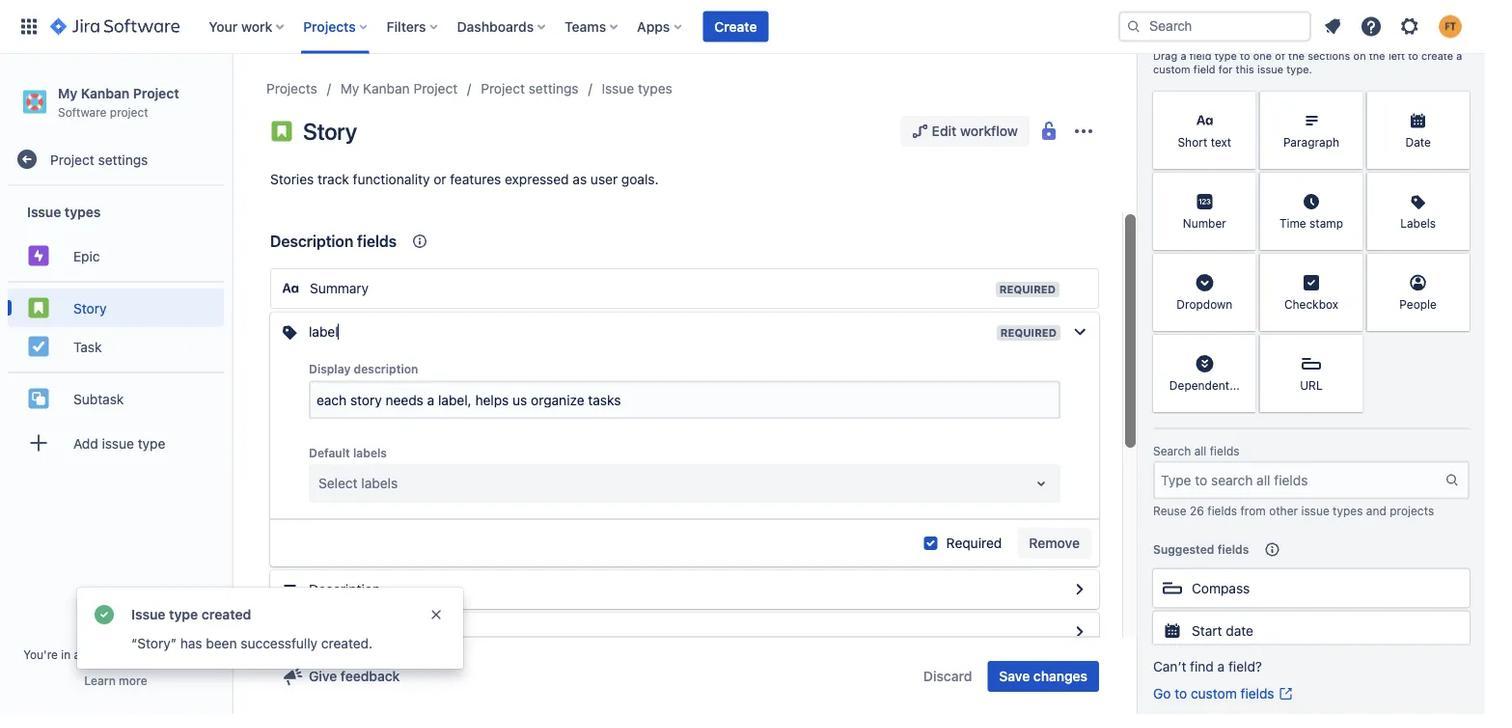 Task type: describe. For each thing, give the bounding box(es) containing it.
add issue type
[[73, 435, 165, 451]]

open field configuration image for due date
[[1068, 620, 1091, 644]]

my kanban project software project
[[58, 85, 179, 118]]

fields right all
[[1210, 445, 1240, 458]]

search
[[1153, 445, 1191, 458]]

managed
[[116, 648, 167, 661]]

issue type created
[[131, 607, 251, 622]]

learn more button
[[84, 673, 147, 688]]

filters
[[387, 18, 426, 34]]

functionality
[[353, 171, 430, 187]]

add issue type image
[[27, 432, 50, 455]]

changes
[[1033, 668, 1088, 684]]

drag a field type to one of the sections on the left to create a custom field for this issue type.
[[1153, 50, 1462, 76]]

2 vertical spatial required
[[946, 535, 1002, 551]]

issue inside button
[[102, 435, 134, 451]]

other
[[1269, 505, 1298, 518]]

primary element
[[12, 0, 1118, 54]]

project down filters popup button
[[413, 81, 458, 97]]

software
[[58, 105, 107, 118]]

compass button
[[1153, 569, 1470, 608]]

teams button
[[559, 11, 625, 42]]

a right create
[[1456, 50, 1462, 63]]

description
[[354, 362, 418, 376]]

1 vertical spatial required
[[1000, 327, 1057, 339]]

open image
[[1030, 472, 1053, 495]]

learn
[[84, 674, 116, 687]]

more
[[119, 674, 147, 687]]

my kanban project link
[[340, 77, 458, 100]]

for
[[1219, 64, 1233, 76]]

apps
[[637, 18, 670, 34]]

group containing story
[[8, 281, 224, 372]]

default labels
[[309, 446, 387, 459]]

date
[[1405, 136, 1431, 149]]

go to custom fields
[[1153, 686, 1274, 702]]

learn more
[[84, 674, 147, 687]]

date for start date
[[1226, 623, 1254, 639]]

select labels
[[318, 475, 398, 491]]

date for due date
[[337, 624, 365, 640]]

more information image up the ...
[[1231, 337, 1254, 360]]

more information about the suggested fields image
[[1261, 538, 1284, 562]]

time stamp
[[1280, 217, 1343, 230]]

fields right 26
[[1207, 505, 1237, 518]]

your profile and settings image
[[1439, 15, 1462, 38]]

go to custom fields link
[[1153, 684, 1294, 703]]

issue type icon image
[[270, 120, 293, 143]]

...
[[1230, 379, 1240, 392]]

one
[[1253, 50, 1272, 63]]

display description
[[309, 362, 418, 376]]

save changes button
[[988, 661, 1099, 692]]

start date
[[1192, 623, 1254, 639]]

sidebar navigation image
[[210, 77, 253, 116]]

url
[[1300, 379, 1323, 392]]

my for my kanban project
[[340, 81, 359, 97]]

been
[[206, 635, 237, 651]]

2 vertical spatial types
[[1333, 505, 1363, 518]]

Display description field
[[311, 383, 1059, 417]]

sections
[[1308, 50, 1350, 63]]

text
[[1211, 136, 1232, 149]]

issue types for issue types link at the top left of page
[[602, 81, 672, 97]]

suggested
[[1153, 543, 1214, 557]]

custom inside 'drag a field type to one of the sections on the left to create a custom field for this issue type.'
[[1153, 64, 1190, 76]]

more information image for paragraph
[[1338, 94, 1361, 117]]

more information image for checkbox
[[1338, 256, 1361, 279]]

projects button
[[297, 11, 375, 42]]

a right in
[[74, 648, 80, 661]]

left
[[1388, 50, 1405, 63]]

0 vertical spatial field
[[1190, 50, 1212, 63]]

description for description
[[309, 581, 380, 597]]

created.
[[321, 635, 373, 651]]

project inside the my kanban project software project
[[133, 85, 179, 101]]

close field configuration image
[[1068, 320, 1091, 344]]

description fields
[[270, 232, 397, 250]]

your work button
[[203, 11, 292, 42]]

type.
[[1287, 64, 1312, 76]]

task
[[73, 339, 102, 354]]

compass
[[1192, 580, 1250, 596]]

your
[[209, 18, 238, 34]]

2 horizontal spatial to
[[1408, 50, 1418, 63]]

drag
[[1153, 50, 1178, 63]]

1 vertical spatial types
[[65, 204, 101, 219]]

start
[[1192, 623, 1222, 639]]

edit
[[932, 123, 957, 139]]

kanban for my kanban project
[[363, 81, 410, 97]]

track
[[318, 171, 349, 187]]

more information about the context fields image
[[408, 230, 431, 253]]

1 the from the left
[[1288, 50, 1305, 63]]

create
[[714, 18, 757, 34]]

on
[[1353, 50, 1366, 63]]

add issue type button
[[8, 424, 224, 462]]

settings image
[[1398, 15, 1421, 38]]

"story" has been successfully created.
[[131, 635, 373, 651]]

dashboards
[[457, 18, 534, 34]]

teams
[[565, 18, 606, 34]]

0 vertical spatial required
[[1000, 283, 1056, 296]]

task link
[[8, 327, 224, 366]]

stories track functionality or features expressed as user goals.
[[270, 171, 659, 187]]

more information image for dropdown
[[1231, 256, 1254, 279]]

go
[[1153, 686, 1171, 702]]

stamp
[[1310, 217, 1343, 230]]

edit workflow
[[932, 123, 1018, 139]]

has
[[180, 635, 202, 651]]

in
[[61, 648, 71, 661]]

1 horizontal spatial issue
[[131, 607, 166, 622]]

features
[[450, 171, 501, 187]]

filters button
[[381, 11, 445, 42]]

projects link
[[266, 77, 317, 100]]

1 vertical spatial field
[[1194, 64, 1216, 76]]

1 horizontal spatial to
[[1240, 50, 1250, 63]]

apps button
[[631, 11, 689, 42]]

stories
[[270, 171, 314, 187]]

of
[[1275, 50, 1285, 63]]

remove
[[1029, 535, 1080, 551]]

1 vertical spatial project settings
[[50, 151, 148, 167]]

suggested fields
[[1153, 543, 1249, 557]]

fields left 'more information about the context fields' image
[[357, 232, 397, 250]]

dropdown
[[1177, 298, 1233, 311]]

discard
[[923, 668, 972, 684]]

1 vertical spatial issue
[[27, 204, 61, 219]]

labels
[[1400, 217, 1436, 230]]

epic
[[73, 248, 100, 264]]

projects for projects dropdown button
[[303, 18, 356, 34]]

Default labels text field
[[318, 474, 322, 493]]

you're in a team-managed project
[[23, 648, 208, 661]]



Task type: vqa. For each thing, say whether or not it's contained in the screenshot.
Jira Software image
yes



Task type: locate. For each thing, give the bounding box(es) containing it.
save changes
[[999, 668, 1088, 684]]

0 vertical spatial project
[[110, 105, 148, 118]]

labels up "select labels"
[[353, 446, 387, 459]]

more information image down text at top right
[[1231, 175, 1254, 198]]

my inside the my kanban project software project
[[58, 85, 77, 101]]

project settings link down dashboards popup button
[[481, 77, 579, 100]]

description up summary
[[270, 232, 353, 250]]

0 vertical spatial project settings link
[[481, 77, 579, 100]]

issue right other
[[1301, 505, 1330, 518]]

my for my kanban project software project
[[58, 85, 77, 101]]

1 horizontal spatial date
[[1226, 623, 1254, 639]]

1 horizontal spatial issue types
[[602, 81, 672, 97]]

issue types down apps
[[602, 81, 672, 97]]

a right drag
[[1181, 50, 1186, 63]]

more information image down stamp
[[1338, 256, 1361, 279]]

epic link
[[8, 237, 224, 275]]

open field configuration image down remove button
[[1068, 578, 1091, 601]]

1 vertical spatial project settings link
[[8, 140, 224, 179]]

1 vertical spatial issue
[[102, 435, 134, 451]]

2 horizontal spatial type
[[1215, 50, 1237, 63]]

paragraph
[[1283, 136, 1339, 149]]

issue up 'epic' link
[[27, 204, 61, 219]]

notifications image
[[1321, 15, 1344, 38]]

description inside button
[[309, 581, 380, 597]]

0 vertical spatial story
[[303, 118, 357, 145]]

2 the from the left
[[1369, 50, 1385, 63]]

projects inside dropdown button
[[303, 18, 356, 34]]

0 horizontal spatial project
[[110, 105, 148, 118]]

types down 'apps' popup button
[[638, 81, 672, 97]]

2 group from the top
[[8, 281, 224, 372]]

give feedback
[[309, 668, 400, 684]]

0 horizontal spatial issue
[[102, 435, 134, 451]]

1 horizontal spatial project settings link
[[481, 77, 579, 100]]

2 horizontal spatial types
[[1333, 505, 1363, 518]]

more information image for people
[[1445, 256, 1468, 279]]

project down issue type created
[[170, 648, 208, 661]]

open field configuration image
[[1068, 578, 1091, 601], [1068, 620, 1091, 644]]

jira software image
[[50, 15, 180, 38], [50, 15, 180, 38]]

more information image
[[1231, 94, 1254, 117], [1338, 94, 1361, 117], [1445, 94, 1468, 117], [1231, 256, 1254, 279], [1445, 256, 1468, 279]]

required
[[1000, 283, 1056, 296], [1000, 327, 1057, 339], [946, 535, 1002, 551]]

Search field
[[1118, 11, 1311, 42]]

kanban up the software
[[81, 85, 130, 101]]

project left sidebar navigation image
[[133, 85, 179, 101]]

issue
[[1257, 64, 1284, 76], [102, 435, 134, 451], [1301, 505, 1330, 518]]

more information image for number
[[1231, 175, 1254, 198]]

checkbox
[[1284, 298, 1339, 311]]

date right due
[[337, 624, 365, 640]]

add
[[73, 435, 98, 451]]

1 horizontal spatial my
[[340, 81, 359, 97]]

create button
[[703, 11, 769, 42]]

group containing issue types
[[8, 186, 224, 474]]

success image
[[93, 603, 116, 626]]

the up type.
[[1288, 50, 1305, 63]]

open field configuration image inside description button
[[1068, 578, 1091, 601]]

project down the software
[[50, 151, 94, 167]]

this link will be opened in a new tab image
[[1278, 686, 1294, 702]]

0 horizontal spatial types
[[65, 204, 101, 219]]

0 horizontal spatial project settings link
[[8, 140, 224, 179]]

dependent
[[1169, 379, 1230, 392]]

0 horizontal spatial kanban
[[81, 85, 130, 101]]

successfully
[[241, 635, 318, 651]]

0 vertical spatial issue types
[[602, 81, 672, 97]]

2 open field configuration image from the top
[[1068, 620, 1091, 644]]

0 vertical spatial custom
[[1153, 64, 1190, 76]]

0 vertical spatial types
[[638, 81, 672, 97]]

my right projects link
[[340, 81, 359, 97]]

reuse
[[1153, 505, 1187, 518]]

more information image up stamp
[[1338, 175, 1361, 198]]

my up the software
[[58, 85, 77, 101]]

1 vertical spatial settings
[[98, 151, 148, 167]]

1 vertical spatial labels
[[361, 475, 398, 491]]

subtask link
[[8, 379, 224, 418]]

description for description fields
[[270, 232, 353, 250]]

short
[[1178, 136, 1207, 149]]

more information image for short text
[[1231, 94, 1254, 117]]

project
[[413, 81, 458, 97], [481, 81, 525, 97], [133, 85, 179, 101], [50, 151, 94, 167]]

Enter field name field
[[309, 320, 981, 344]]

goals.
[[621, 171, 659, 187]]

1 horizontal spatial project settings
[[481, 81, 579, 97]]

0 horizontal spatial type
[[138, 435, 165, 451]]

expressed
[[505, 171, 569, 187]]

banner containing your work
[[0, 0, 1485, 54]]

help image
[[1360, 15, 1383, 38]]

as
[[573, 171, 587, 187]]

0 vertical spatial issue
[[602, 81, 634, 97]]

dashboards button
[[451, 11, 553, 42]]

custom down can't find a field?
[[1191, 686, 1237, 702]]

to right go
[[1175, 686, 1187, 702]]

appswitcher icon image
[[17, 15, 41, 38]]

banner
[[0, 0, 1485, 54]]

2 horizontal spatial issue
[[602, 81, 634, 97]]

project inside the my kanban project software project
[[110, 105, 148, 118]]

"story"
[[131, 635, 177, 651]]

the right on
[[1369, 50, 1385, 63]]

2 vertical spatial issue
[[1301, 505, 1330, 518]]

open field configuration image for description
[[1068, 578, 1091, 601]]

date right start
[[1226, 623, 1254, 639]]

discard button
[[912, 661, 984, 692]]

description
[[270, 232, 353, 250], [309, 581, 380, 597]]

more information image for date
[[1445, 94, 1468, 117]]

type inside button
[[138, 435, 165, 451]]

give feedback button
[[270, 661, 411, 692]]

start date button
[[1153, 612, 1470, 650]]

you're
[[23, 648, 58, 661]]

projects right work
[[303, 18, 356, 34]]

project settings link down the my kanban project software project
[[8, 140, 224, 179]]

0 vertical spatial type
[[1215, 50, 1237, 63]]

find
[[1190, 659, 1214, 675]]

or
[[434, 171, 446, 187]]

1 horizontal spatial types
[[638, 81, 672, 97]]

0 vertical spatial description
[[270, 232, 353, 250]]

and
[[1366, 505, 1387, 518]]

0 horizontal spatial to
[[1175, 686, 1187, 702]]

select
[[318, 475, 358, 491]]

project settings down the software
[[50, 151, 148, 167]]

0 vertical spatial issue
[[1257, 64, 1284, 76]]

type inside 'drag a field type to one of the sections on the left to create a custom field for this issue type.'
[[1215, 50, 1237, 63]]

kanban inside the my kanban project software project
[[81, 85, 130, 101]]

labels right select
[[361, 475, 398, 491]]

this
[[1236, 64, 1254, 76]]

issue down teams dropdown button
[[602, 81, 634, 97]]

more information image for time stamp
[[1338, 175, 1361, 198]]

project down dashboards popup button
[[481, 81, 525, 97]]

work
[[241, 18, 272, 34]]

projects for projects link
[[266, 81, 317, 97]]

1 horizontal spatial issue
[[1257, 64, 1284, 76]]

Type to search all fields text field
[[1155, 463, 1445, 498]]

0 horizontal spatial issue types
[[27, 204, 101, 219]]

reuse 26 fields from other issue types and projects
[[1153, 505, 1434, 518]]

more options image
[[1072, 120, 1095, 143]]

types up 'epic' on the top left of the page
[[65, 204, 101, 219]]

1 vertical spatial open field configuration image
[[1068, 620, 1091, 644]]

issue down one
[[1257, 64, 1284, 76]]

0 vertical spatial labels
[[353, 446, 387, 459]]

due
[[309, 624, 334, 640]]

group
[[8, 186, 224, 474], [8, 281, 224, 372]]

created
[[202, 607, 251, 622]]

all
[[1194, 445, 1207, 458]]

type down subtask link
[[138, 435, 165, 451]]

1 horizontal spatial settings
[[529, 81, 579, 97]]

1 horizontal spatial type
[[169, 607, 198, 622]]

1 horizontal spatial the
[[1369, 50, 1385, 63]]

0 horizontal spatial settings
[[98, 151, 148, 167]]

issue types link
[[602, 77, 672, 100]]

to right left
[[1408, 50, 1418, 63]]

0 horizontal spatial story
[[73, 300, 107, 316]]

settings down the my kanban project software project
[[98, 151, 148, 167]]

1 vertical spatial issue types
[[27, 204, 101, 219]]

type up "has"
[[169, 607, 198, 622]]

2 vertical spatial issue
[[131, 607, 166, 622]]

dismiss image
[[428, 607, 444, 622]]

number
[[1183, 217, 1226, 230]]

1 group from the top
[[8, 186, 224, 474]]

projects
[[1390, 505, 1434, 518]]

0 horizontal spatial date
[[337, 624, 365, 640]]

labels for default labels
[[353, 446, 387, 459]]

fields left this link will be opened in a new tab image
[[1241, 686, 1274, 702]]

1 vertical spatial project
[[170, 648, 208, 661]]

projects up issue type icon
[[266, 81, 317, 97]]

1 vertical spatial projects
[[266, 81, 317, 97]]

0 horizontal spatial the
[[1288, 50, 1305, 63]]

projects
[[303, 18, 356, 34], [266, 81, 317, 97]]

feedback
[[341, 668, 400, 684]]

due date
[[309, 624, 365, 640]]

a right the find
[[1218, 659, 1225, 675]]

can't find a field?
[[1153, 659, 1262, 675]]

story link
[[8, 289, 224, 327]]

workflow
[[960, 123, 1018, 139]]

0 horizontal spatial issue
[[27, 204, 61, 219]]

1 horizontal spatial kanban
[[363, 81, 410, 97]]

labels for select labels
[[361, 475, 398, 491]]

issue right add
[[102, 435, 134, 451]]

description up due date
[[309, 581, 380, 597]]

issue types up 'epic' on the top left of the page
[[27, 204, 101, 219]]

0 vertical spatial projects
[[303, 18, 356, 34]]

remove button
[[1017, 528, 1091, 559]]

to up this
[[1240, 50, 1250, 63]]

1 horizontal spatial project
[[170, 648, 208, 661]]

type up for
[[1215, 50, 1237, 63]]

story up task on the left top of the page
[[73, 300, 107, 316]]

1 open field configuration image from the top
[[1068, 578, 1091, 601]]

1 vertical spatial description
[[309, 581, 380, 597]]

settings down primary element
[[529, 81, 579, 97]]

due date button
[[270, 613, 1099, 651]]

0 vertical spatial open field configuration image
[[1068, 578, 1091, 601]]

issue types for group containing issue types
[[27, 204, 101, 219]]

kanban down filters
[[363, 81, 410, 97]]

kanban
[[363, 81, 410, 97], [81, 85, 130, 101]]

your work
[[209, 18, 272, 34]]

kanban for my kanban project software project
[[81, 85, 130, 101]]

1 horizontal spatial story
[[303, 118, 357, 145]]

types left the and
[[1333, 505, 1363, 518]]

1 vertical spatial custom
[[1191, 686, 1237, 702]]

subtask
[[73, 391, 124, 407]]

search image
[[1126, 19, 1142, 34]]

0 vertical spatial settings
[[529, 81, 579, 97]]

people
[[1400, 298, 1437, 311]]

0 horizontal spatial my
[[58, 85, 77, 101]]

field left for
[[1194, 64, 1216, 76]]

fields left more information about the suggested fields image at the right bottom of page
[[1218, 543, 1249, 557]]

2 horizontal spatial issue
[[1301, 505, 1330, 518]]

issue inside 'drag a field type to one of the sections on the left to create a custom field for this issue type.'
[[1257, 64, 1284, 76]]

field down search field
[[1190, 50, 1212, 63]]

save
[[999, 668, 1030, 684]]

date
[[1226, 623, 1254, 639], [337, 624, 365, 640]]

labels
[[353, 446, 387, 459], [361, 475, 398, 491]]

2 vertical spatial type
[[169, 607, 198, 622]]

1 vertical spatial story
[[73, 300, 107, 316]]

open field configuration image inside due date button
[[1068, 620, 1091, 644]]

team-
[[84, 648, 116, 661]]

0 horizontal spatial project settings
[[50, 151, 148, 167]]

project settings down dashboards popup button
[[481, 81, 579, 97]]

custom down drag
[[1153, 64, 1190, 76]]

type
[[1215, 50, 1237, 63], [138, 435, 165, 451], [169, 607, 198, 622]]

issue types inside group
[[27, 204, 101, 219]]

story up track
[[303, 118, 357, 145]]

open field configuration image up changes
[[1068, 620, 1091, 644]]

project right the software
[[110, 105, 148, 118]]

more information image
[[1231, 175, 1254, 198], [1338, 175, 1361, 198], [1338, 256, 1361, 279], [1231, 337, 1254, 360]]

issue up "story"
[[131, 607, 166, 622]]

1 vertical spatial type
[[138, 435, 165, 451]]

0 vertical spatial project settings
[[481, 81, 579, 97]]



